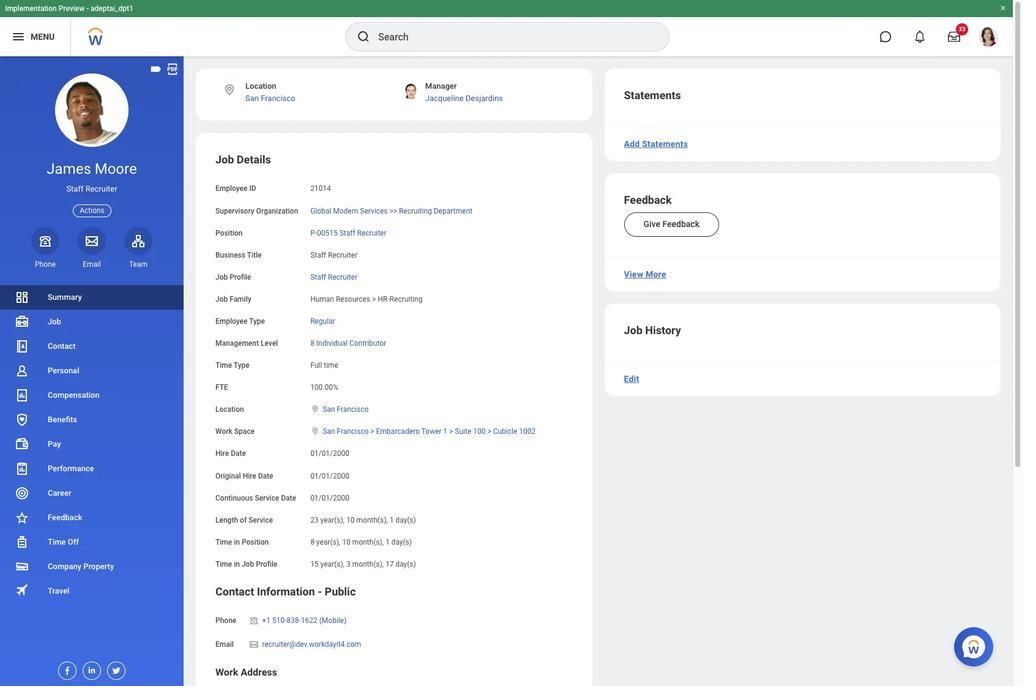 Task type: vqa. For each thing, say whether or not it's contained in the screenshot.
Career Hub link
no



Task type: locate. For each thing, give the bounding box(es) containing it.
1 horizontal spatial date
[[258, 472, 273, 480]]

1 horizontal spatial email
[[215, 640, 234, 649]]

0 vertical spatial 10
[[346, 516, 355, 524]]

type for employee type
[[249, 317, 265, 326]]

1 vertical spatial san
[[323, 405, 335, 414]]

phone image
[[37, 234, 54, 248], [249, 616, 260, 625]]

2 vertical spatial francisco
[[337, 427, 369, 436]]

type
[[249, 317, 265, 326], [234, 361, 250, 370]]

date down "work space" on the left bottom
[[231, 450, 246, 458]]

location image down 100.00%
[[310, 405, 320, 413]]

1 for 23 year(s), 10 month(s), 1 day(s)
[[390, 516, 394, 524]]

travel link
[[0, 579, 184, 603]]

0 vertical spatial phone
[[35, 260, 56, 269]]

in for job
[[234, 560, 240, 568]]

continuous service date
[[215, 494, 296, 502]]

job for job history
[[624, 324, 643, 337]]

2 8 from the top
[[310, 538, 315, 546]]

1 vertical spatial location
[[215, 405, 244, 414]]

1 vertical spatial 1
[[390, 516, 394, 524]]

menu button
[[0, 17, 71, 56]]

2 01/01/2000 from the top
[[310, 472, 349, 480]]

1 work from the top
[[215, 427, 232, 436]]

+1
[[262, 616, 270, 625]]

actions
[[80, 206, 105, 215]]

0 horizontal spatial profile
[[230, 273, 251, 281]]

time in position
[[215, 538, 269, 546]]

san right location image
[[245, 94, 259, 103]]

01/01/2000 for original hire date
[[310, 472, 349, 480]]

2 work from the top
[[215, 667, 238, 678]]

linkedin image
[[83, 662, 97, 675]]

0 vertical spatial 1
[[443, 427, 447, 436]]

year(s), inside time in position element
[[316, 538, 340, 546]]

2 vertical spatial month(s),
[[352, 560, 384, 568]]

contact down the time in job profile
[[215, 585, 254, 598]]

time down time in position
[[215, 560, 232, 568]]

1 vertical spatial staff recruiter
[[310, 251, 357, 259]]

off
[[68, 537, 79, 547]]

san up 'hire date' element
[[323, 427, 335, 436]]

01/01/2000
[[310, 450, 349, 458], [310, 472, 349, 480], [310, 494, 349, 502]]

1 vertical spatial feedback
[[663, 219, 700, 229]]

> left hr-
[[372, 295, 376, 304]]

contact
[[48, 342, 76, 351], [215, 585, 254, 598]]

0 vertical spatial recruiting
[[399, 207, 432, 215]]

hire right the original
[[243, 472, 256, 480]]

feedback
[[624, 193, 672, 206], [663, 219, 700, 229], [48, 513, 82, 522]]

01/01/2000 up "original hire date" element
[[310, 450, 349, 458]]

feedback up give
[[624, 193, 672, 206]]

francisco inside location san francisco
[[261, 94, 295, 103]]

time left off
[[48, 537, 66, 547]]

1 vertical spatial 01/01/2000
[[310, 472, 349, 480]]

location image
[[310, 405, 320, 413], [310, 427, 320, 435]]

san francisco > embarcadero tower 1 > suite 100 > cubicle 1002 link
[[323, 425, 536, 436]]

1 up time in position element
[[390, 516, 394, 524]]

0 vertical spatial year(s),
[[320, 516, 345, 524]]

0 vertical spatial profile
[[230, 273, 251, 281]]

location right location image
[[245, 81, 276, 91]]

10 up time in position element
[[346, 516, 355, 524]]

location inside location san francisco
[[245, 81, 276, 91]]

1 vertical spatial san francisco link
[[323, 403, 369, 414]]

information
[[257, 585, 315, 598]]

0 horizontal spatial contact
[[48, 342, 76, 351]]

statements
[[624, 89, 681, 102], [642, 139, 688, 149]]

time for time off
[[48, 537, 66, 547]]

1 inside length of service element
[[390, 516, 394, 524]]

job details group
[[215, 153, 573, 570]]

recruiter down 'services'
[[357, 229, 387, 237]]

0 vertical spatial email
[[83, 260, 101, 269]]

0 vertical spatial in
[[234, 538, 240, 546]]

staff recruiter up human
[[310, 273, 357, 281]]

contact up personal
[[48, 342, 76, 351]]

0 horizontal spatial email
[[83, 260, 101, 269]]

8 up 15
[[310, 538, 315, 546]]

menu banner
[[0, 0, 1013, 56]]

8 for 8 year(s), 10 month(s), 1 day(s)
[[310, 538, 315, 546]]

0 horizontal spatial date
[[231, 450, 246, 458]]

- inside menu banner
[[86, 4, 89, 13]]

san francisco link right location image
[[245, 94, 295, 103]]

1 vertical spatial contact
[[215, 585, 254, 598]]

contact inside list
[[48, 342, 76, 351]]

global modern services >> recruiting department
[[310, 207, 472, 215]]

month(s), inside length of service element
[[356, 516, 388, 524]]

0 vertical spatial phone image
[[37, 234, 54, 248]]

-
[[86, 4, 89, 13], [318, 585, 322, 598]]

performance
[[48, 464, 94, 473]]

job inside the navigation pane "region"
[[48, 317, 61, 326]]

year(s), left 3
[[320, 560, 345, 568]]

01/01/2000 up continuous service date element at the bottom left of the page
[[310, 472, 349, 480]]

0 vertical spatial day(s)
[[396, 516, 416, 524]]

phone image inside "contact information - public" group
[[249, 616, 260, 625]]

mail image up address
[[249, 640, 260, 649]]

business
[[215, 251, 245, 259]]

1 horizontal spatial san francisco link
[[323, 403, 369, 414]]

job left details
[[215, 153, 234, 166]]

day(s) inside length of service element
[[396, 516, 416, 524]]

job left "family"
[[215, 295, 228, 304]]

staff recruiter
[[66, 184, 117, 194], [310, 251, 357, 259], [310, 273, 357, 281]]

job down "summary"
[[48, 317, 61, 326]]

location inside job details group
[[215, 405, 244, 414]]

work for work address
[[215, 667, 238, 678]]

recruiting right the >> at the left
[[399, 207, 432, 215]]

service
[[255, 494, 279, 502], [249, 516, 273, 524]]

0 vertical spatial staff recruiter
[[66, 184, 117, 194]]

1 up the 17
[[386, 538, 390, 546]]

business title element
[[310, 243, 357, 260]]

2 vertical spatial 01/01/2000
[[310, 494, 349, 502]]

time in job profile element
[[310, 553, 416, 569]]

in down length of service
[[234, 538, 240, 546]]

in
[[234, 538, 240, 546], [234, 560, 240, 568]]

1 vertical spatial type
[[234, 361, 250, 370]]

regular link
[[310, 315, 335, 326]]

- inside group
[[318, 585, 322, 598]]

1 inside san francisco > embarcadero tower 1 > suite 100 > cubicle 1002 link
[[443, 427, 447, 436]]

list
[[0, 285, 184, 603]]

work space
[[215, 427, 255, 436]]

full time element
[[310, 359, 338, 370]]

- right preview
[[86, 4, 89, 13]]

1 vertical spatial 10
[[342, 538, 351, 546]]

staff down james
[[66, 184, 84, 194]]

career
[[48, 488, 71, 498]]

day(s) inside time in job profile element
[[396, 560, 416, 568]]

hire
[[215, 450, 229, 458], [243, 472, 256, 480]]

location for location san francisco
[[245, 81, 276, 91]]

year(s), up 15
[[316, 538, 340, 546]]

2 vertical spatial day(s)
[[396, 560, 416, 568]]

0 vertical spatial statements
[[624, 89, 681, 102]]

original hire date element
[[310, 464, 349, 481]]

profile down time in position
[[256, 560, 277, 568]]

job history
[[624, 324, 681, 337]]

recruiting for >>
[[399, 207, 432, 215]]

0 vertical spatial month(s),
[[356, 516, 388, 524]]

day(s) for 23 year(s), 10 month(s), 1 day(s)
[[396, 516, 416, 524]]

address
[[241, 667, 277, 678]]

0 vertical spatial -
[[86, 4, 89, 13]]

2 vertical spatial san
[[323, 427, 335, 436]]

profile
[[230, 273, 251, 281], [256, 560, 277, 568]]

1 vertical spatial employee
[[215, 317, 248, 326]]

0 horizontal spatial san francisco link
[[245, 94, 295, 103]]

1 vertical spatial in
[[234, 560, 240, 568]]

position up the time in job profile
[[242, 538, 269, 546]]

day(s) right the 17
[[396, 560, 416, 568]]

desjardins
[[466, 94, 503, 103]]

position
[[215, 229, 243, 237], [242, 538, 269, 546]]

hire up the original
[[215, 450, 229, 458]]

summary link
[[0, 285, 184, 310]]

employee for employee id
[[215, 185, 248, 193]]

0 horizontal spatial location
[[215, 405, 244, 414]]

san inside san francisco > embarcadero tower 1 > suite 100 > cubicle 1002 link
[[323, 427, 335, 436]]

staff down "p-"
[[310, 251, 326, 259]]

job left "history"
[[624, 324, 643, 337]]

100.00%
[[310, 383, 338, 392]]

10 for 23
[[346, 516, 355, 524]]

p-00515 staff recruiter link
[[310, 226, 387, 237]]

san
[[245, 94, 259, 103], [323, 405, 335, 414], [323, 427, 335, 436]]

day(s) for 15 year(s), 3 month(s), 17 day(s)
[[396, 560, 416, 568]]

continuous
[[215, 494, 253, 502]]

1 horizontal spatial -
[[318, 585, 322, 598]]

year(s), inside length of service element
[[320, 516, 345, 524]]

1 vertical spatial -
[[318, 585, 322, 598]]

1 horizontal spatial profile
[[256, 560, 277, 568]]

time
[[324, 361, 338, 370]]

time for time in job profile
[[215, 560, 232, 568]]

staff recruiter down "james moore"
[[66, 184, 117, 194]]

2 vertical spatial staff recruiter
[[310, 273, 357, 281]]

work left "space"
[[215, 427, 232, 436]]

0 vertical spatial hire
[[215, 450, 229, 458]]

0 horizontal spatial -
[[86, 4, 89, 13]]

8 individual contributor link
[[310, 337, 386, 348]]

month(s), for 8 year(s), 10 month(s), 1 day(s)
[[352, 538, 384, 546]]

1 location image from the top
[[310, 405, 320, 413]]

2 vertical spatial date
[[281, 494, 296, 502]]

1 horizontal spatial hire
[[243, 472, 256, 480]]

1 in from the top
[[234, 538, 240, 546]]

recruiter inside the navigation pane "region"
[[85, 184, 117, 194]]

1 vertical spatial statements
[[642, 139, 688, 149]]

staff inside the navigation pane "region"
[[66, 184, 84, 194]]

date up continuous service date
[[258, 472, 273, 480]]

0 vertical spatial position
[[215, 229, 243, 237]]

1 vertical spatial location image
[[310, 427, 320, 435]]

838-
[[287, 616, 301, 625]]

phone image left +1
[[249, 616, 260, 625]]

time off image
[[15, 535, 29, 550]]

profile up "family"
[[230, 273, 251, 281]]

1 vertical spatial 8
[[310, 538, 315, 546]]

0 vertical spatial san
[[245, 94, 259, 103]]

more
[[646, 269, 666, 279]]

1 vertical spatial position
[[242, 538, 269, 546]]

level
[[261, 339, 278, 348]]

recruiting inside job family element
[[390, 295, 423, 304]]

1 vertical spatial hire
[[243, 472, 256, 480]]

mail image
[[84, 234, 99, 248], [249, 640, 260, 649]]

in down time in position
[[234, 560, 240, 568]]

1 horizontal spatial phone
[[215, 616, 236, 625]]

view more button
[[619, 262, 671, 286]]

email up work address
[[215, 640, 234, 649]]

work inside "contact information - public" group
[[215, 667, 238, 678]]

adeptai_dpt1
[[91, 4, 133, 13]]

1 vertical spatial day(s)
[[391, 538, 412, 546]]

1 vertical spatial francisco
[[337, 405, 369, 414]]

service down original hire date
[[255, 494, 279, 502]]

contact image
[[15, 339, 29, 354]]

1 inside time in position element
[[386, 538, 390, 546]]

- for public
[[318, 585, 322, 598]]

phone up "summary"
[[35, 260, 56, 269]]

facebook image
[[59, 662, 72, 676]]

company property link
[[0, 555, 184, 579]]

month(s), inside time in job profile element
[[352, 560, 384, 568]]

contact information - public button
[[215, 585, 356, 598]]

feedback right give
[[663, 219, 700, 229]]

> left suite
[[449, 427, 453, 436]]

time up the fte
[[215, 361, 232, 370]]

feedback link
[[0, 506, 184, 530]]

time down 'length'
[[215, 538, 232, 546]]

san francisco link down 100.00%
[[323, 403, 369, 414]]

employee left id
[[215, 185, 248, 193]]

2 vertical spatial year(s),
[[320, 560, 345, 568]]

time inside the navigation pane "region"
[[48, 537, 66, 547]]

recruiting for hr-
[[390, 295, 423, 304]]

staff recruiter for business title element
[[310, 251, 357, 259]]

month(s), right 3
[[352, 560, 384, 568]]

8 inside time in position element
[[310, 538, 315, 546]]

navigation pane region
[[0, 56, 184, 686]]

month(s), up time in position element
[[356, 516, 388, 524]]

search image
[[356, 29, 371, 44]]

1 vertical spatial month(s),
[[352, 538, 384, 546]]

2 vertical spatial feedback
[[48, 513, 82, 522]]

service right the of
[[249, 516, 273, 524]]

location up "work space" on the left bottom
[[215, 405, 244, 414]]

3 01/01/2000 from the top
[[310, 494, 349, 502]]

1 horizontal spatial phone image
[[249, 616, 260, 625]]

mail image up email james moore element
[[84, 234, 99, 248]]

francisco down san francisco
[[337, 427, 369, 436]]

0 vertical spatial type
[[249, 317, 265, 326]]

day(s) inside time in position element
[[391, 538, 412, 546]]

feedback inside button
[[663, 219, 700, 229]]

0 vertical spatial 01/01/2000
[[310, 450, 349, 458]]

job down the business
[[215, 273, 228, 281]]

statements up add statements button
[[624, 89, 681, 102]]

type down management
[[234, 361, 250, 370]]

year(s), right 23
[[320, 516, 345, 524]]

0 vertical spatial location
[[245, 81, 276, 91]]

francisco
[[261, 94, 295, 103], [337, 405, 369, 414], [337, 427, 369, 436]]

1 vertical spatial profile
[[256, 560, 277, 568]]

recruiting right resources
[[390, 295, 423, 304]]

contact inside group
[[215, 585, 254, 598]]

year(s), inside time in job profile element
[[320, 560, 345, 568]]

>>
[[390, 207, 397, 215]]

staff recruiter up the "staff recruiter" link
[[310, 251, 357, 259]]

work left address
[[215, 667, 238, 678]]

2 vertical spatial 1
[[386, 538, 390, 546]]

recruiter down "james moore"
[[85, 184, 117, 194]]

location san francisco
[[245, 81, 295, 103]]

- left public
[[318, 585, 322, 598]]

0 vertical spatial 8
[[310, 339, 315, 348]]

month(s), inside time in position element
[[352, 538, 384, 546]]

location image for san francisco > embarcadero tower 1 > suite 100 > cubicle 1002
[[310, 427, 320, 435]]

add
[[624, 139, 640, 149]]

10 inside time in position element
[[342, 538, 351, 546]]

email
[[83, 260, 101, 269], [215, 640, 234, 649]]

statements inside button
[[642, 139, 688, 149]]

0 horizontal spatial phone
[[35, 260, 56, 269]]

work
[[215, 427, 232, 436], [215, 667, 238, 678]]

10 up 3
[[342, 538, 351, 546]]

0 vertical spatial location image
[[310, 405, 320, 413]]

phone inside popup button
[[35, 260, 56, 269]]

00515
[[317, 229, 338, 237]]

1 horizontal spatial location
[[245, 81, 276, 91]]

8 left "individual"
[[310, 339, 315, 348]]

san francisco > embarcadero tower 1 > suite 100 > cubicle 1002
[[323, 427, 536, 436]]

recruiter up the "staff recruiter" link
[[328, 251, 357, 259]]

email button
[[78, 227, 106, 269]]

10
[[346, 516, 355, 524], [342, 538, 351, 546]]

full time
[[310, 361, 338, 370]]

day(s) up time in position element
[[396, 516, 416, 524]]

phone left +1
[[215, 616, 236, 625]]

employee down job family
[[215, 317, 248, 326]]

> inside job family element
[[372, 295, 376, 304]]

recruiting
[[399, 207, 432, 215], [390, 295, 423, 304]]

statements right add
[[642, 139, 688, 149]]

0 horizontal spatial mail image
[[84, 234, 99, 248]]

francisco for san francisco > embarcadero tower 1 > suite 100 > cubicle 1002
[[337, 427, 369, 436]]

length of service element
[[310, 508, 416, 525]]

san inside san francisco link
[[323, 405, 335, 414]]

10 inside length of service element
[[346, 516, 355, 524]]

2 employee from the top
[[215, 317, 248, 326]]

0 vertical spatial date
[[231, 450, 246, 458]]

human
[[310, 295, 334, 304]]

profile logan mcneil image
[[979, 27, 998, 49]]

view
[[624, 269, 643, 279]]

year(s),
[[320, 516, 345, 524], [316, 538, 340, 546], [320, 560, 345, 568]]

1 vertical spatial date
[[258, 472, 273, 480]]

2 location image from the top
[[310, 427, 320, 435]]

date left continuous service date element at the bottom left of the page
[[281, 494, 296, 502]]

work inside job details group
[[215, 427, 232, 436]]

original hire date
[[215, 472, 273, 480]]

0 vertical spatial contact
[[48, 342, 76, 351]]

location image up 'hire date' element
[[310, 427, 320, 435]]

summary image
[[15, 290, 29, 305]]

15 year(s), 3 month(s), 17 day(s)
[[310, 560, 416, 568]]

type up management level
[[249, 317, 265, 326]]

francisco right location image
[[261, 94, 295, 103]]

year(s), for 23
[[320, 516, 345, 524]]

1 vertical spatial year(s),
[[316, 538, 340, 546]]

staff
[[66, 184, 84, 194], [339, 229, 355, 237], [310, 251, 326, 259], [310, 273, 326, 281]]

2 horizontal spatial date
[[281, 494, 296, 502]]

1 vertical spatial email
[[215, 640, 234, 649]]

0 horizontal spatial phone image
[[37, 234, 54, 248]]

2 in from the top
[[234, 560, 240, 568]]

job for job
[[48, 317, 61, 326]]

time for time in position
[[215, 538, 232, 546]]

feedback up time off
[[48, 513, 82, 522]]

benefits image
[[15, 413, 29, 427]]

1 right tower
[[443, 427, 447, 436]]

month(s), for 23 year(s), 10 month(s), 1 day(s)
[[356, 516, 388, 524]]

0 vertical spatial employee
[[215, 185, 248, 193]]

month(s), up time in job profile element
[[352, 538, 384, 546]]

recruiter@dev.workdayit4.com
[[262, 640, 361, 649]]

1 vertical spatial mail image
[[249, 640, 260, 649]]

email up summary link in the left of the page
[[83, 260, 101, 269]]

job image
[[15, 315, 29, 329]]

day(s) up the 17
[[391, 538, 412, 546]]

1 01/01/2000 from the top
[[310, 450, 349, 458]]

location
[[245, 81, 276, 91], [215, 405, 244, 414]]

phone image up the phone james moore element
[[37, 234, 54, 248]]

1 employee from the top
[[215, 185, 248, 193]]

implementation
[[5, 4, 57, 13]]

job down time in position
[[242, 560, 254, 568]]

company property
[[48, 562, 114, 571]]

1 vertical spatial phone
[[215, 616, 236, 625]]

1 vertical spatial work
[[215, 667, 238, 678]]

1 vertical spatial recruiting
[[390, 295, 423, 304]]

1 vertical spatial phone image
[[249, 616, 260, 625]]

> right 100
[[487, 427, 491, 436]]

job profile
[[215, 273, 251, 281]]

recruiter@dev.workdayit4.com link
[[262, 638, 361, 649]]

0 vertical spatial work
[[215, 427, 232, 436]]

original
[[215, 472, 241, 480]]

0 vertical spatial francisco
[[261, 94, 295, 103]]

contact information - public
[[215, 585, 356, 598]]

8 individual contributor
[[310, 339, 386, 348]]

01/01/2000 down "original hire date" element
[[310, 494, 349, 502]]

position up the business
[[215, 229, 243, 237]]

francisco down 100.00%
[[337, 405, 369, 414]]

0 vertical spatial mail image
[[84, 234, 99, 248]]

1 for 8 year(s), 10 month(s), 1 day(s)
[[386, 538, 390, 546]]

san down 100.00%
[[323, 405, 335, 414]]

1 horizontal spatial contact
[[215, 585, 254, 598]]

recruiter up resources
[[328, 273, 357, 281]]

1 8 from the top
[[310, 339, 315, 348]]



Task type: describe. For each thing, give the bounding box(es) containing it.
twitter image
[[108, 662, 121, 676]]

> left embarcadero
[[370, 427, 374, 436]]

pay image
[[15, 437, 29, 452]]

year(s), for 15
[[320, 560, 345, 568]]

edit button
[[619, 367, 644, 391]]

email inside "contact information - public" group
[[215, 640, 234, 649]]

james
[[47, 160, 91, 177]]

management
[[215, 339, 259, 348]]

contact information - public group
[[215, 584, 573, 686]]

phone button
[[31, 227, 59, 269]]

give feedback button
[[624, 212, 719, 237]]

edit
[[624, 374, 639, 384]]

employee for employee type
[[215, 317, 248, 326]]

contact for contact information - public
[[215, 585, 254, 598]]

employee id
[[215, 185, 256, 193]]

san inside location san francisco
[[245, 94, 259, 103]]

inbox large image
[[948, 31, 960, 43]]

details
[[237, 153, 271, 166]]

15
[[310, 560, 319, 568]]

public
[[325, 585, 356, 598]]

location image
[[223, 83, 236, 97]]

3
[[346, 560, 351, 568]]

email james moore element
[[78, 259, 106, 269]]

give feedback
[[644, 219, 700, 229]]

feedback image
[[15, 510, 29, 525]]

suite
[[455, 427, 471, 436]]

performance image
[[15, 461, 29, 476]]

actions button
[[73, 204, 111, 217]]

- for adeptai_dpt1
[[86, 4, 89, 13]]

fte element
[[310, 376, 338, 392]]

moore
[[95, 160, 137, 177]]

time in position element
[[310, 530, 412, 547]]

employee id element
[[310, 177, 331, 194]]

job details button
[[215, 153, 271, 166]]

tower
[[421, 427, 442, 436]]

benefits
[[48, 415, 77, 424]]

travel
[[48, 586, 69, 596]]

view more
[[624, 269, 666, 279]]

510-
[[272, 616, 287, 625]]

staff right 00515
[[339, 229, 355, 237]]

1622
[[301, 616, 318, 625]]

time off
[[48, 537, 79, 547]]

san for san francisco
[[323, 405, 335, 414]]

global
[[310, 207, 331, 215]]

date for hire
[[258, 472, 273, 480]]

list containing summary
[[0, 285, 184, 603]]

hire date
[[215, 450, 246, 458]]

+1 510-838-1622 (mobile) link
[[262, 614, 347, 625]]

year(s), for 8
[[316, 538, 340, 546]]

organization
[[256, 207, 298, 215]]

san francisco link inside job details group
[[323, 403, 369, 414]]

phone james moore element
[[31, 259, 59, 269]]

date for service
[[281, 494, 296, 502]]

family
[[230, 295, 251, 304]]

summary
[[48, 293, 82, 302]]

individual
[[316, 339, 348, 348]]

staff inside business title element
[[310, 251, 326, 259]]

travel image
[[15, 583, 29, 598]]

of
[[240, 516, 247, 524]]

1002
[[519, 427, 536, 436]]

team james moore element
[[124, 259, 152, 269]]

view printable version (pdf) image
[[166, 62, 179, 76]]

phone inside "contact information - public" group
[[215, 616, 236, 625]]

0 vertical spatial san francisco link
[[245, 94, 295, 103]]

justify image
[[11, 29, 26, 44]]

id
[[249, 185, 256, 193]]

mail image inside email popup button
[[84, 234, 99, 248]]

length
[[215, 516, 238, 524]]

work for work space
[[215, 427, 232, 436]]

space
[[234, 427, 255, 436]]

0 vertical spatial feedback
[[624, 193, 672, 206]]

personal link
[[0, 359, 184, 383]]

notifications large image
[[914, 31, 926, 43]]

job for job details
[[215, 153, 234, 166]]

embarcadero
[[376, 427, 420, 436]]

day(s) for 8 year(s), 10 month(s), 1 day(s)
[[391, 538, 412, 546]]

contact for contact
[[48, 342, 76, 351]]

add statements button
[[619, 132, 693, 156]]

feedback inside the navigation pane "region"
[[48, 513, 82, 522]]

manager
[[425, 81, 457, 91]]

james moore
[[47, 160, 137, 177]]

type for time type
[[234, 361, 250, 370]]

staff recruiter inside the navigation pane "region"
[[66, 184, 117, 194]]

tag image
[[149, 62, 163, 76]]

personal
[[48, 366, 79, 375]]

modern
[[333, 207, 358, 215]]

staff up human
[[310, 273, 326, 281]]

job family element
[[310, 288, 423, 304]]

1 horizontal spatial mail image
[[249, 640, 260, 649]]

resources
[[336, 295, 370, 304]]

job for job family
[[215, 295, 228, 304]]

compensation image
[[15, 388, 29, 403]]

phone image inside popup button
[[37, 234, 54, 248]]

job family
[[215, 295, 251, 304]]

compensation link
[[0, 383, 184, 408]]

management level
[[215, 339, 278, 348]]

add statements
[[624, 139, 688, 149]]

10 for 8
[[342, 538, 351, 546]]

san for san francisco > embarcadero tower 1 > suite 100 > cubicle 1002
[[323, 427, 335, 436]]

email inside popup button
[[83, 260, 101, 269]]

continuous service date element
[[310, 486, 349, 503]]

staff recruiter for the "staff recruiter" link
[[310, 273, 357, 281]]

view team image
[[131, 234, 146, 248]]

p-
[[310, 229, 317, 237]]

pay link
[[0, 432, 184, 457]]

manager jacqueline desjardins
[[425, 81, 503, 103]]

san francisco
[[323, 405, 369, 414]]

length of service
[[215, 516, 273, 524]]

employee type
[[215, 317, 265, 326]]

time in job profile
[[215, 560, 277, 568]]

preview
[[59, 4, 85, 13]]

8 year(s), 10 month(s), 1 day(s)
[[310, 538, 412, 546]]

1 vertical spatial service
[[249, 516, 273, 524]]

01/01/2000 for continuous service date
[[310, 494, 349, 502]]

time for time type
[[215, 361, 232, 370]]

0 vertical spatial service
[[255, 494, 279, 502]]

33
[[959, 26, 966, 32]]

career image
[[15, 486, 29, 501]]

fte
[[215, 383, 228, 392]]

pay
[[48, 439, 61, 449]]

close environment banner image
[[999, 4, 1007, 12]]

8 for 8 individual contributor
[[310, 339, 315, 348]]

in for position
[[234, 538, 240, 546]]

job link
[[0, 310, 184, 334]]

francisco for san francisco
[[337, 405, 369, 414]]

0 horizontal spatial hire
[[215, 450, 229, 458]]

17
[[386, 560, 394, 568]]

p-00515 staff recruiter
[[310, 229, 387, 237]]

job for job profile
[[215, 273, 228, 281]]

01/01/2000 for hire date
[[310, 450, 349, 458]]

contact link
[[0, 334, 184, 359]]

+1 510-838-1622 (mobile)
[[262, 616, 347, 625]]

Search Workday  search field
[[378, 23, 644, 50]]

contributor
[[349, 339, 386, 348]]

jacqueline
[[425, 94, 464, 103]]

recruiter inside business title element
[[328, 251, 357, 259]]

hr-
[[378, 295, 390, 304]]

staff recruiter link
[[310, 270, 357, 281]]

location for location
[[215, 405, 244, 414]]

location image for san francisco
[[310, 405, 320, 413]]

company property image
[[15, 559, 29, 574]]

personal image
[[15, 364, 29, 378]]

title
[[247, 251, 262, 259]]

menu
[[31, 32, 55, 41]]

hire date element
[[310, 442, 349, 459]]

property
[[83, 562, 114, 571]]

month(s), for 15 year(s), 3 month(s), 17 day(s)
[[352, 560, 384, 568]]

job details
[[215, 153, 271, 166]]

implementation preview -   adeptai_dpt1
[[5, 4, 133, 13]]



